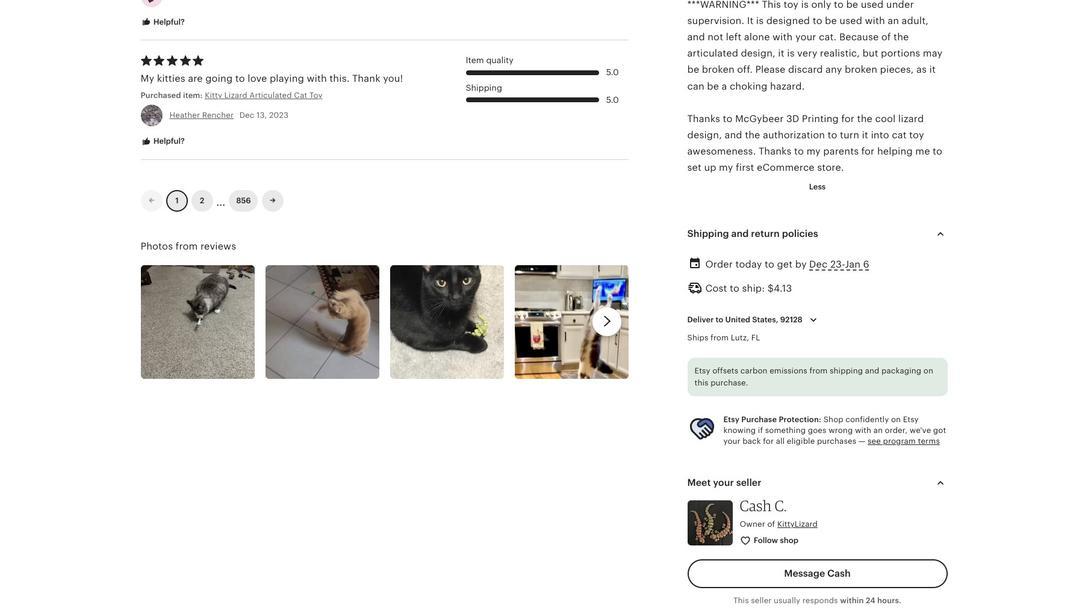 Task type: describe. For each thing, give the bounding box(es) containing it.
united
[[725, 316, 751, 325]]

first
[[736, 162, 754, 174]]

and inside etsy offsets carbon emissions from shipping and packaging on this purchase.
[[865, 367, 880, 376]]

packaging
[[882, 367, 922, 376]]

my kitties are going to love playing with this. thank you!
[[141, 73, 403, 84]]

shop confidently on etsy knowing if something goes wrong with an order, we've got your back for all eligible purchases —
[[724, 415, 946, 446]]

deliver to united states, 92128
[[688, 316, 803, 325]]

to right only
[[834, 0, 844, 10]]

this.
[[330, 73, 350, 84]]

0 vertical spatial used
[[861, 0, 884, 10]]

2 helpful? button from the top
[[132, 131, 194, 153]]

3d
[[787, 113, 799, 125]]

very
[[797, 48, 818, 59]]

cash c. image
[[688, 501, 733, 546]]

going
[[206, 73, 233, 84]]

meet your seller button
[[677, 469, 959, 498]]

856
[[236, 196, 251, 205]]

of inside ***warning***  this toy is only to be used under supervision.  it is designed to be used with an adult, and not left alone with your cat.  because of the articulated design, it is very realistic, but portions may be broken off.  please discard any broken pieces, as it can be a choking hazard.
[[882, 31, 891, 43]]

and inside ***warning***  this toy is only to be used under supervision.  it is designed to be used with an adult, and not left alone with your cat.  because of the articulated design, it is very realistic, but portions may be broken off.  please discard any broken pieces, as it can be a choking hazard.
[[688, 31, 705, 43]]

states,
[[752, 316, 778, 325]]

my
[[141, 73, 154, 84]]

reviews
[[201, 241, 236, 252]]

to left love
[[235, 73, 245, 84]]

856 link
[[229, 190, 258, 212]]

***warning***  this toy is only to be used under supervision.  it is designed to be used with an adult, and not left alone with your cat.  because of the articulated design, it is very realistic, but portions may be broken off.  please discard any broken pieces, as it can be a choking hazard.
[[688, 0, 943, 92]]

supervision.
[[688, 15, 745, 26]]

up
[[704, 162, 717, 174]]

item
[[466, 56, 484, 65]]

2023
[[269, 111, 289, 120]]

pieces,
[[880, 64, 914, 75]]

store.
[[817, 162, 844, 174]]

c.
[[775, 498, 787, 516]]

cat.
[[819, 31, 837, 43]]

off.
[[737, 64, 753, 75]]

design, inside thanks to mcgybeer 3d printing for the cool lizard design, and the authorization to turn it into cat toy awesomeness.  thanks to my parents for helping me to set up my first ecommerce store.
[[688, 130, 722, 141]]

knowing
[[724, 426, 756, 435]]

follow shop button
[[731, 531, 809, 553]]

something
[[765, 426, 806, 435]]

24
[[866, 597, 876, 606]]

lizard
[[898, 113, 924, 125]]

with inside shop confidently on etsy knowing if something goes wrong with an order, we've got your back for all eligible purchases —
[[855, 426, 872, 435]]

ships from lutz, fl
[[688, 334, 760, 343]]

purchase.
[[711, 379, 748, 388]]

order,
[[885, 426, 908, 435]]

kitty
[[205, 91, 222, 100]]

your inside dropdown button
[[713, 478, 734, 489]]

1 vertical spatial for
[[862, 146, 875, 157]]

printing
[[802, 113, 839, 125]]

emissions
[[770, 367, 808, 376]]

quality
[[486, 56, 514, 65]]

shipping
[[830, 367, 863, 376]]

as
[[917, 64, 927, 75]]

wrong
[[829, 426, 853, 435]]

love
[[248, 73, 267, 84]]

1 helpful? button from the top
[[132, 11, 194, 33]]

within
[[840, 597, 864, 606]]

etsy offsets carbon emissions from shipping and packaging on this purchase.
[[695, 367, 934, 388]]

offsets
[[713, 367, 739, 376]]

hazard.
[[770, 80, 805, 92]]

realistic,
[[820, 48, 860, 59]]

1 horizontal spatial the
[[857, 113, 873, 125]]

turn
[[840, 130, 860, 141]]

design, inside ***warning***  this toy is only to be used under supervision.  it is designed to be used with an adult, and not left alone with your cat.  because of the articulated design, it is very realistic, but portions may be broken off.  please discard any broken pieces, as it can be a choking hazard.
[[741, 48, 776, 59]]

under
[[886, 0, 914, 10]]

awesomeness.
[[688, 146, 756, 157]]

cash inside button
[[828, 568, 851, 580]]

hours.
[[878, 597, 902, 606]]

terms
[[918, 437, 940, 446]]

choking
[[730, 80, 768, 92]]

alone
[[744, 31, 770, 43]]

order
[[706, 259, 733, 270]]

—
[[859, 437, 866, 446]]

helping
[[877, 146, 913, 157]]

because
[[840, 31, 879, 43]]

1
[[175, 196, 178, 205]]

rencher
[[202, 111, 234, 120]]

1 vertical spatial my
[[719, 162, 733, 174]]

left
[[726, 31, 742, 43]]

photos from reviews
[[141, 241, 236, 252]]

me
[[916, 146, 930, 157]]

designed
[[767, 15, 810, 26]]

to down only
[[813, 15, 823, 26]]

thank
[[352, 73, 381, 84]]

today
[[736, 259, 762, 270]]

back
[[743, 437, 761, 446]]

5.0 for item quality
[[606, 67, 619, 77]]

you!
[[383, 73, 403, 84]]

protection:
[[779, 415, 822, 424]]

on inside etsy offsets carbon emissions from shipping and packaging on this purchase.
[[924, 367, 934, 376]]

ship:
[[742, 283, 765, 295]]

cat
[[892, 130, 907, 141]]

the inside ***warning***  this toy is only to be used under supervision.  it is designed to be used with an adult, and not left alone with your cat.  because of the articulated design, it is very realistic, but portions may be broken off.  please discard any broken pieces, as it can be a choking hazard.
[[894, 31, 909, 43]]

it
[[747, 15, 754, 26]]

owner
[[740, 520, 765, 529]]

0 horizontal spatial this
[[734, 597, 749, 606]]

toy inside thanks to mcgybeer 3d printing for the cool lizard design, and the authorization to turn it into cat toy awesomeness.  thanks to my parents for helping me to set up my first ecommerce store.
[[910, 130, 924, 141]]

we've
[[910, 426, 931, 435]]

cost
[[706, 283, 727, 295]]

your inside ***warning***  this toy is only to be used under supervision.  it is designed to be used with an adult, and not left alone with your cat.  because of the articulated design, it is very realistic, but portions may be broken off.  please discard any broken pieces, as it can be a choking hazard.
[[796, 31, 817, 43]]

2 horizontal spatial is
[[801, 0, 809, 10]]

meet
[[688, 478, 711, 489]]

5.0 for shipping
[[606, 95, 619, 105]]

meet your seller
[[688, 478, 762, 489]]

1 horizontal spatial for
[[842, 113, 855, 125]]

toy inside ***warning***  this toy is only to be used under supervision.  it is designed to be used with an adult, and not left alone with your cat.  because of the articulated design, it is very realistic, but portions may be broken off.  please discard any broken pieces, as it can be a choking hazard.
[[784, 0, 799, 10]]

and inside "dropdown button"
[[732, 228, 749, 240]]

from for photos
[[176, 241, 198, 252]]

kitty lizard articulated cat toy link
[[205, 90, 368, 101]]

can
[[688, 80, 705, 92]]

0 vertical spatial it
[[778, 48, 785, 59]]

shipping for shipping and return policies
[[688, 228, 729, 240]]

with up because
[[865, 15, 885, 26]]

0 horizontal spatial is
[[756, 15, 764, 26]]

be up can
[[688, 64, 699, 75]]

with up toy
[[307, 73, 327, 84]]

etsy inside shop confidently on etsy knowing if something goes wrong with an order, we've got your back for all eligible purchases —
[[903, 415, 919, 424]]

program
[[883, 437, 916, 446]]

message cash
[[784, 568, 851, 580]]

0 horizontal spatial thanks
[[688, 113, 720, 125]]

to right cost
[[730, 283, 740, 295]]

cool
[[875, 113, 896, 125]]

1 vertical spatial thanks
[[759, 146, 792, 157]]

0 horizontal spatial the
[[745, 130, 760, 141]]

helpful? for 2nd the helpful? button from the bottom of the page
[[151, 17, 185, 26]]



Task type: locate. For each thing, give the bounding box(es) containing it.
2 vertical spatial your
[[713, 478, 734, 489]]

from for ships
[[711, 334, 729, 343]]

1 helpful? from the top
[[151, 17, 185, 26]]

2 horizontal spatial from
[[810, 367, 828, 376]]

0 vertical spatial design,
[[741, 48, 776, 59]]

for left all
[[763, 437, 774, 446]]

23-
[[831, 259, 845, 270]]

1 horizontal spatial thanks
[[759, 146, 792, 157]]

1 horizontal spatial design,
[[741, 48, 776, 59]]

0 horizontal spatial on
[[891, 415, 901, 424]]

from left the lutz,
[[711, 334, 729, 343]]

responds
[[803, 597, 838, 606]]

this up designed
[[762, 0, 781, 10]]

dec 23-jan 6 button
[[810, 256, 870, 273]]

1 horizontal spatial an
[[888, 15, 899, 26]]

helpful? button up kitties
[[132, 11, 194, 33]]

be right only
[[847, 0, 858, 10]]

1 vertical spatial on
[[891, 415, 901, 424]]

1 horizontal spatial it
[[862, 130, 869, 141]]

with down designed
[[773, 31, 793, 43]]

etsy up the knowing
[[724, 415, 740, 424]]

etsy for etsy offsets carbon emissions from shipping and packaging on this purchase.
[[695, 367, 710, 376]]

not
[[708, 31, 723, 43]]

my up store. at top right
[[807, 146, 821, 157]]

usually
[[774, 597, 801, 606]]

goes
[[808, 426, 827, 435]]

cash
[[740, 498, 772, 516], [828, 568, 851, 580]]

kittylizard
[[777, 520, 818, 529]]

lutz,
[[731, 334, 749, 343]]

the
[[894, 31, 909, 43], [857, 113, 873, 125], [745, 130, 760, 141]]

helpful?
[[151, 17, 185, 26], [151, 137, 185, 146]]

and
[[688, 31, 705, 43], [725, 130, 742, 141], [732, 228, 749, 240], [865, 367, 880, 376]]

***warning***
[[688, 0, 760, 10]]

13,
[[257, 111, 267, 120]]

the down mcgybeer
[[745, 130, 760, 141]]

shop
[[780, 537, 799, 546]]

mcgybeer
[[735, 113, 784, 125]]

2 helpful? from the top
[[151, 137, 185, 146]]

thanks up ecommerce
[[759, 146, 792, 157]]

and left not
[[688, 31, 705, 43]]

follow
[[754, 537, 778, 546]]

to left turn
[[828, 130, 838, 141]]

heather rencher dec 13, 2023
[[170, 111, 289, 120]]

0 vertical spatial thanks
[[688, 113, 720, 125]]

1 vertical spatial helpful?
[[151, 137, 185, 146]]

1 vertical spatial design,
[[688, 130, 722, 141]]

may
[[923, 48, 943, 59]]

purchase
[[742, 415, 777, 424]]

a
[[722, 80, 727, 92]]

the up portions
[[894, 31, 909, 43]]

0 horizontal spatial dec
[[240, 111, 254, 120]]

2 horizontal spatial the
[[894, 31, 909, 43]]

etsy
[[695, 367, 710, 376], [724, 415, 740, 424], [903, 415, 919, 424]]

etsy inside etsy offsets carbon emissions from shipping and packaging on this purchase.
[[695, 367, 710, 376]]

thanks down can
[[688, 113, 720, 125]]

purchases
[[817, 437, 857, 446]]

an down under
[[888, 15, 899, 26]]

for down into
[[862, 146, 875, 157]]

to down authorization
[[794, 146, 804, 157]]

0 vertical spatial from
[[176, 241, 198, 252]]

adult,
[[902, 15, 929, 26]]

be
[[847, 0, 858, 10], [825, 15, 837, 26], [688, 64, 699, 75], [707, 80, 719, 92]]

of up follow shop button
[[768, 520, 775, 529]]

1 horizontal spatial cash
[[828, 568, 851, 580]]

0 vertical spatial this
[[762, 0, 781, 10]]

0 horizontal spatial of
[[768, 520, 775, 529]]

it inside thanks to mcgybeer 3d printing for the cool lizard design, and the authorization to turn it into cat toy awesomeness.  thanks to my parents for helping me to set up my first ecommerce store.
[[862, 130, 869, 141]]

shipping and return policies
[[688, 228, 818, 240]]

2 5.0 from the top
[[606, 95, 619, 105]]

and right shipping
[[865, 367, 880, 376]]

thanks to mcgybeer 3d printing for the cool lizard design, and the authorization to turn it into cat toy awesomeness.  thanks to my parents for helping me to set up my first ecommerce store.
[[688, 113, 943, 174]]

…
[[217, 191, 225, 209]]

my right up
[[719, 162, 733, 174]]

2 horizontal spatial for
[[862, 146, 875, 157]]

1 horizontal spatial broken
[[845, 64, 878, 75]]

0 vertical spatial on
[[924, 367, 934, 376]]

0 vertical spatial 5.0
[[606, 67, 619, 77]]

is
[[801, 0, 809, 10], [756, 15, 764, 26], [787, 48, 795, 59]]

only
[[812, 0, 832, 10]]

from inside etsy offsets carbon emissions from shipping and packaging on this purchase.
[[810, 367, 828, 376]]

any
[[826, 64, 842, 75]]

portions
[[881, 48, 921, 59]]

dec right "by"
[[810, 259, 828, 270]]

0 vertical spatial an
[[888, 15, 899, 26]]

seller left usually
[[751, 597, 772, 606]]

thanks
[[688, 113, 720, 125], [759, 146, 792, 157]]

etsy up this
[[695, 367, 710, 376]]

design, up awesomeness. on the right top of the page
[[688, 130, 722, 141]]

0 horizontal spatial for
[[763, 437, 774, 446]]

0 vertical spatial toy
[[784, 0, 799, 10]]

1 vertical spatial from
[[711, 334, 729, 343]]

0 vertical spatial for
[[842, 113, 855, 125]]

for
[[842, 113, 855, 125], [862, 146, 875, 157], [763, 437, 774, 446]]

2 vertical spatial from
[[810, 367, 828, 376]]

helpful? down heather
[[151, 137, 185, 146]]

1 broken from the left
[[702, 64, 735, 75]]

0 vertical spatial shipping
[[466, 83, 502, 93]]

1 link
[[166, 190, 188, 212]]

please
[[756, 64, 786, 75]]

on right packaging at the bottom
[[924, 367, 934, 376]]

2 link
[[191, 190, 213, 212]]

dec
[[240, 111, 254, 120], [810, 259, 828, 270]]

your inside shop confidently on etsy knowing if something goes wrong with an order, we've got your back for all eligible purchases —
[[724, 437, 741, 446]]

of up portions
[[882, 31, 891, 43]]

eligible
[[787, 437, 815, 446]]

fl
[[752, 334, 760, 343]]

1 vertical spatial 5.0
[[606, 95, 619, 105]]

0 horizontal spatial broken
[[702, 64, 735, 75]]

message cash button
[[688, 560, 948, 589]]

to right the me
[[933, 146, 943, 157]]

carbon
[[741, 367, 768, 376]]

1 horizontal spatial of
[[882, 31, 891, 43]]

ships
[[688, 334, 709, 343]]

shipping up order at the top right of page
[[688, 228, 729, 240]]

2 vertical spatial for
[[763, 437, 774, 446]]

0 vertical spatial dec
[[240, 111, 254, 120]]

0 horizontal spatial it
[[778, 48, 785, 59]]

set
[[688, 162, 702, 174]]

cash up owner
[[740, 498, 772, 516]]

this seller usually responds within 24 hours.
[[734, 597, 902, 606]]

shipping inside "dropdown button"
[[688, 228, 729, 240]]

to left get
[[765, 259, 775, 270]]

an inside ***warning***  this toy is only to be used under supervision.  it is designed to be used with an adult, and not left alone with your cat.  because of the articulated design, it is very realistic, but portions may be broken off.  please discard any broken pieces, as it can be a choking hazard.
[[888, 15, 899, 26]]

lizard
[[224, 91, 247, 100]]

0 horizontal spatial cash
[[740, 498, 772, 516]]

purchased
[[141, 91, 181, 100]]

1 horizontal spatial from
[[711, 334, 729, 343]]

see
[[868, 437, 881, 446]]

all
[[776, 437, 785, 446]]

2 broken from the left
[[845, 64, 878, 75]]

2 horizontal spatial etsy
[[903, 415, 919, 424]]

1 vertical spatial used
[[840, 15, 862, 26]]

design, down the alone
[[741, 48, 776, 59]]

it
[[778, 48, 785, 59], [930, 64, 936, 75], [862, 130, 869, 141]]

your down the knowing
[[724, 437, 741, 446]]

an up see
[[874, 426, 883, 435]]

broken down articulated
[[702, 64, 735, 75]]

this
[[695, 379, 709, 388]]

1 vertical spatial the
[[857, 113, 873, 125]]

2 vertical spatial it
[[862, 130, 869, 141]]

1 vertical spatial cash
[[828, 568, 851, 580]]

and left return
[[732, 228, 749, 240]]

deliver
[[688, 316, 714, 325]]

broken
[[702, 64, 735, 75], [845, 64, 878, 75]]

0 horizontal spatial etsy
[[695, 367, 710, 376]]

message
[[784, 568, 825, 580]]

and inside thanks to mcgybeer 3d printing for the cool lizard design, and the authorization to turn it into cat toy awesomeness.  thanks to my parents for helping me to set up my first ecommerce store.
[[725, 130, 742, 141]]

broken down but
[[845, 64, 878, 75]]

purchased item: kitty lizard articulated cat toy
[[141, 91, 323, 100]]

with up "—"
[[855, 426, 872, 435]]

1 vertical spatial is
[[756, 15, 764, 26]]

used
[[861, 0, 884, 10], [840, 15, 862, 26]]

1 vertical spatial it
[[930, 64, 936, 75]]

0 vertical spatial your
[[796, 31, 817, 43]]

1 5.0 from the top
[[606, 67, 619, 77]]

of inside cash c. owner of kittylizard
[[768, 520, 775, 529]]

it left into
[[862, 130, 869, 141]]

cat
[[294, 91, 307, 100]]

1 vertical spatial helpful? button
[[132, 131, 194, 153]]

1 vertical spatial your
[[724, 437, 741, 446]]

your right meet
[[713, 478, 734, 489]]

got
[[933, 426, 946, 435]]

1 vertical spatial an
[[874, 426, 883, 435]]

2 vertical spatial is
[[787, 48, 795, 59]]

to left united
[[716, 316, 724, 325]]

5.0
[[606, 67, 619, 77], [606, 95, 619, 105]]

cash inside cash c. owner of kittylizard
[[740, 498, 772, 516]]

it up please
[[778, 48, 785, 59]]

my
[[807, 146, 821, 157], [719, 162, 733, 174]]

shipping for shipping
[[466, 83, 502, 93]]

for up turn
[[842, 113, 855, 125]]

1 horizontal spatial shipping
[[688, 228, 729, 240]]

0 vertical spatial helpful?
[[151, 17, 185, 26]]

seller inside dropdown button
[[736, 478, 762, 489]]

1 horizontal spatial is
[[787, 48, 795, 59]]

1 horizontal spatial etsy
[[724, 415, 740, 424]]

1 vertical spatial dec
[[810, 259, 828, 270]]

1 horizontal spatial on
[[924, 367, 934, 376]]

from right photos at left
[[176, 241, 198, 252]]

helpful? button down heather
[[132, 131, 194, 153]]

be left a
[[707, 80, 719, 92]]

shipping down item quality
[[466, 83, 502, 93]]

1 horizontal spatial my
[[807, 146, 821, 157]]

authorization
[[763, 130, 825, 141]]

0 vertical spatial is
[[801, 0, 809, 10]]

on up order,
[[891, 415, 901, 424]]

0 vertical spatial my
[[807, 146, 821, 157]]

0 vertical spatial of
[[882, 31, 891, 43]]

2 vertical spatial the
[[745, 130, 760, 141]]

etsy up we've
[[903, 415, 919, 424]]

helpful? for second the helpful? button
[[151, 137, 185, 146]]

see program terms
[[868, 437, 940, 446]]

discard
[[788, 64, 823, 75]]

1 horizontal spatial toy
[[910, 130, 924, 141]]

by
[[795, 259, 807, 270]]

2
[[200, 196, 204, 205]]

used left under
[[861, 0, 884, 10]]

0 vertical spatial helpful? button
[[132, 11, 194, 33]]

is left very
[[787, 48, 795, 59]]

heather rencher link
[[170, 111, 234, 120]]

for inside shop confidently on etsy knowing if something goes wrong with an order, we've got your back for all eligible purchases —
[[763, 437, 774, 446]]

seller up owner
[[736, 478, 762, 489]]

0 horizontal spatial toy
[[784, 0, 799, 10]]

to left mcgybeer
[[723, 113, 733, 125]]

cash up within
[[828, 568, 851, 580]]

etsy for etsy purchase protection:
[[724, 415, 740, 424]]

1 vertical spatial seller
[[751, 597, 772, 606]]

1 horizontal spatial this
[[762, 0, 781, 10]]

articulated
[[250, 91, 292, 100]]

helpful? up kitties
[[151, 17, 185, 26]]

toy up designed
[[784, 0, 799, 10]]

1 vertical spatial this
[[734, 597, 749, 606]]

articulated
[[688, 48, 738, 59]]

is right 'it'
[[756, 15, 764, 26]]

heather
[[170, 111, 200, 120]]

shipping and return policies button
[[677, 220, 959, 249]]

$
[[768, 283, 774, 295]]

0 horizontal spatial an
[[874, 426, 883, 435]]

0 vertical spatial cash
[[740, 498, 772, 516]]

0 horizontal spatial shipping
[[466, 83, 502, 93]]

be up the cat.
[[825, 15, 837, 26]]

is left only
[[801, 0, 809, 10]]

this inside ***warning***  this toy is only to be used under supervision.  it is designed to be used with an adult, and not left alone with your cat.  because of the articulated design, it is very realistic, but portions may be broken off.  please discard any broken pieces, as it can be a choking hazard.
[[762, 0, 781, 10]]

used up because
[[840, 15, 862, 26]]

an inside shop confidently on etsy knowing if something goes wrong with an order, we've got your back for all eligible purchases —
[[874, 426, 883, 435]]

your
[[796, 31, 817, 43], [724, 437, 741, 446], [713, 478, 734, 489]]

2 horizontal spatial it
[[930, 64, 936, 75]]

shop
[[824, 415, 844, 424]]

the left 'cool'
[[857, 113, 873, 125]]

0 vertical spatial the
[[894, 31, 909, 43]]

0 horizontal spatial my
[[719, 162, 733, 174]]

dec left 13,
[[240, 111, 254, 120]]

parents
[[824, 146, 859, 157]]

to inside dropdown button
[[716, 316, 724, 325]]

1 horizontal spatial dec
[[810, 259, 828, 270]]

on inside shop confidently on etsy knowing if something goes wrong with an order, we've got your back for all eligible purchases —
[[891, 415, 901, 424]]

1 vertical spatial shipping
[[688, 228, 729, 240]]

0 vertical spatial seller
[[736, 478, 762, 489]]

your up very
[[796, 31, 817, 43]]

from left shipping
[[810, 367, 828, 376]]

1 vertical spatial of
[[768, 520, 775, 529]]

if
[[758, 426, 763, 435]]

with
[[865, 15, 885, 26], [773, 31, 793, 43], [307, 73, 327, 84], [855, 426, 872, 435]]

and up awesomeness. on the right top of the page
[[725, 130, 742, 141]]

0 horizontal spatial design,
[[688, 130, 722, 141]]

0 horizontal spatial from
[[176, 241, 198, 252]]

toy down lizard
[[910, 130, 924, 141]]

it right as
[[930, 64, 936, 75]]

this left usually
[[734, 597, 749, 606]]

1 vertical spatial toy
[[910, 130, 924, 141]]



Task type: vqa. For each thing, say whether or not it's contained in the screenshot.
Cash to the right
yes



